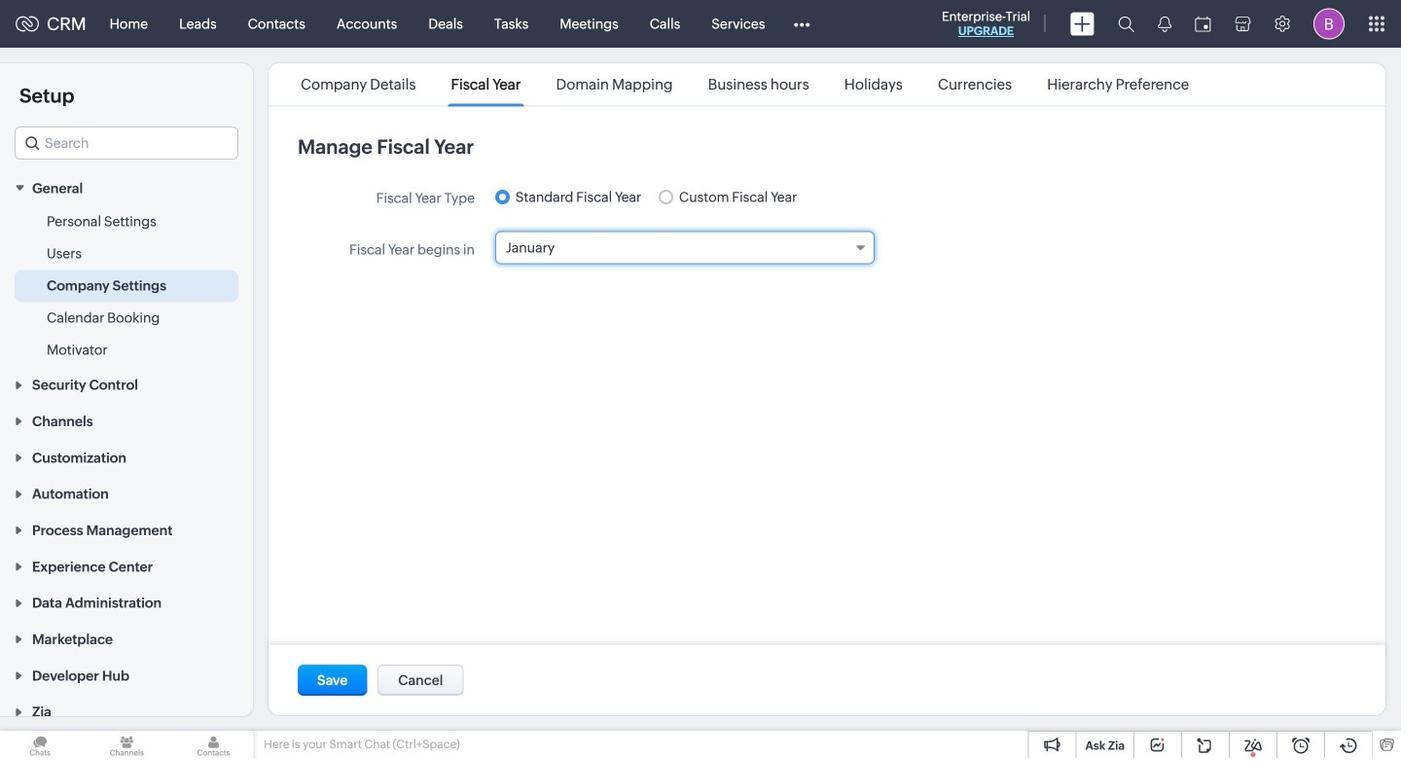 Task type: describe. For each thing, give the bounding box(es) containing it.
none field search
[[15, 127, 238, 160]]

calendar image
[[1195, 16, 1212, 32]]

logo image
[[16, 16, 39, 32]]

Other Modules field
[[781, 8, 823, 39]]

Search text field
[[16, 127, 237, 159]]

channels image
[[87, 731, 167, 758]]

search image
[[1118, 16, 1135, 32]]

chats image
[[0, 731, 80, 758]]

create menu image
[[1070, 12, 1095, 36]]

search element
[[1106, 0, 1146, 48]]

profile element
[[1302, 0, 1357, 47]]



Task type: vqa. For each thing, say whether or not it's contained in the screenshot.
Search Applications TEXT BOX
no



Task type: locate. For each thing, give the bounding box(es) containing it.
None field
[[15, 127, 238, 160], [495, 231, 875, 264], [495, 231, 875, 264]]

create menu element
[[1059, 0, 1106, 47]]

signals element
[[1146, 0, 1183, 48]]

list
[[283, 63, 1207, 106]]

profile image
[[1314, 8, 1345, 39]]

region
[[0, 206, 253, 366]]

contacts image
[[174, 731, 254, 758]]

signals image
[[1158, 16, 1172, 32]]



